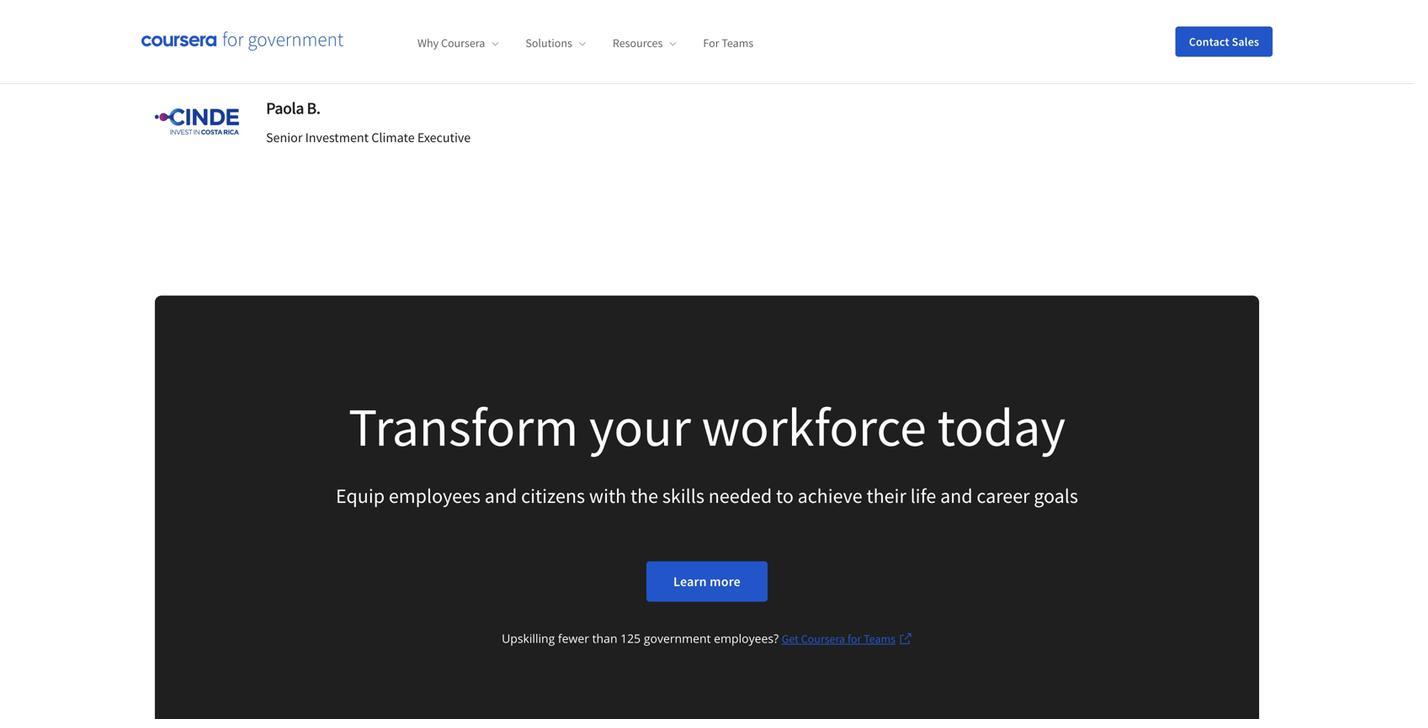 Task type: locate. For each thing, give the bounding box(es) containing it.
2 horizontal spatial coursera
[[801, 632, 845, 647]]

0 horizontal spatial skills
[[418, 0, 459, 14]]

the right with
[[630, 484, 658, 509]]

employees
[[389, 484, 481, 509]]

competitive
[[441, 16, 541, 41]]

solutions
[[526, 36, 572, 51]]

to right 'need'
[[571, 0, 589, 14]]

for
[[703, 36, 719, 51]]

1 vertical spatial the
[[564, 16, 592, 41]]

to
[[571, 0, 589, 14], [776, 484, 794, 509]]

sales
[[1232, 34, 1259, 49]]

workforce
[[702, 393, 927, 461]]

more
[[710, 574, 741, 591]]

us
[[292, 0, 311, 14]]

and down "us"
[[279, 16, 311, 41]]

resources
[[613, 36, 663, 51]]

coursera for government image
[[141, 32, 343, 52]]

needed
[[709, 484, 772, 509]]

2 horizontal spatial the
[[630, 484, 658, 509]]

upskilling
[[502, 631, 555, 647]]

to for need
[[571, 0, 589, 14]]

0 vertical spatial teams
[[722, 36, 753, 51]]

coursera left for
[[801, 632, 845, 647]]

skills left needed
[[662, 484, 704, 509]]

upskilling fewer than 125 government employees?
[[502, 631, 782, 647]]

for teams link
[[703, 36, 753, 51]]

1 horizontal spatial the
[[564, 16, 592, 41]]

and right life
[[940, 484, 973, 509]]

0 vertical spatial the
[[386, 0, 414, 14]]

career
[[977, 484, 1030, 509]]

and
[[279, 16, 311, 41], [485, 484, 517, 509], [940, 484, 973, 509]]

transform
[[348, 393, 578, 461]]

why coursera link
[[417, 36, 499, 51]]

to right needed
[[776, 484, 794, 509]]

investment
[[305, 129, 369, 146]]

climate
[[371, 129, 415, 146]]

1 vertical spatial to
[[776, 484, 794, 509]]

1 vertical spatial teams
[[864, 632, 896, 647]]

0 horizontal spatial the
[[386, 0, 414, 14]]

1 horizontal spatial to
[[776, 484, 794, 509]]

equip
[[336, 484, 385, 509]]

paola
[[266, 98, 304, 119]]

need
[[525, 0, 567, 14]]

life
[[910, 484, 936, 509]]

get
[[782, 632, 799, 647]]

2 vertical spatial the
[[630, 484, 658, 509]]

b.
[[307, 98, 320, 119]]

teams
[[722, 36, 753, 51], [864, 632, 896, 647]]

0 vertical spatial coursera
[[163, 0, 238, 14]]

resources link
[[613, 36, 676, 51]]

0 vertical spatial skills
[[418, 0, 459, 14]]

1 horizontal spatial teams
[[864, 632, 896, 647]]

executive
[[417, 129, 471, 146]]

skills up highly
[[418, 0, 459, 14]]

build
[[593, 0, 636, 14]]

0 horizontal spatial and
[[279, 16, 311, 41]]

2 vertical spatial coursera
[[801, 632, 845, 647]]

with
[[589, 484, 626, 509]]

coursera up bright
[[163, 0, 238, 14]]

coursera
[[163, 0, 238, 14], [441, 36, 485, 51], [801, 632, 845, 647]]

contact sales
[[1189, 34, 1259, 49]]

why coursera
[[417, 36, 485, 51]]

0 horizontal spatial teams
[[722, 36, 753, 51]]

and left citizens
[[485, 484, 517, 509]]

0 vertical spatial to
[[571, 0, 589, 14]]

the up highly
[[386, 0, 414, 14]]

to for needed
[[776, 484, 794, 509]]

1 horizontal spatial and
[[485, 484, 517, 509]]

the right the in
[[564, 16, 592, 41]]

1 vertical spatial skills
[[662, 484, 704, 509]]

why
[[417, 36, 439, 51]]

get coursera for teams link
[[782, 629, 912, 649]]

0 horizontal spatial coursera
[[163, 0, 238, 14]]

coursera for why coursera
[[441, 36, 485, 51]]

transform your workforce today
[[348, 393, 1066, 461]]

citizens
[[521, 484, 585, 509]]

1 horizontal spatial coursera
[[441, 36, 485, 51]]

senior investment climate executive
[[266, 129, 471, 146]]

2 horizontal spatial and
[[940, 484, 973, 509]]

coursera right why
[[441, 36, 485, 51]]

equip employees and citizens with the skills needed to achieve their life and career goals
[[336, 484, 1078, 509]]

skills
[[418, 0, 459, 14], [662, 484, 704, 509]]

1 vertical spatial coursera
[[441, 36, 485, 51]]

for
[[847, 632, 861, 647]]

the
[[386, 0, 414, 14], [564, 16, 592, 41], [630, 484, 658, 509]]

to inside coursera helps us develop the skills people need to build a bright future and become highly competitive in the global market.
[[571, 0, 589, 14]]

0 horizontal spatial to
[[571, 0, 589, 14]]

1 horizontal spatial skills
[[662, 484, 704, 509]]



Task type: describe. For each thing, give the bounding box(es) containing it.
in
[[544, 16, 560, 41]]

125
[[620, 631, 641, 647]]

people
[[463, 0, 521, 14]]

coursera for get coursera for teams
[[801, 632, 845, 647]]

get coursera for teams
[[782, 632, 896, 647]]

market.
[[211, 43, 274, 68]]

goals
[[1034, 484, 1078, 509]]

learn more
[[673, 574, 741, 591]]

global
[[155, 43, 207, 68]]

coursera inside coursera helps us develop the skills people need to build a bright future and become highly competitive in the global market.
[[163, 0, 238, 14]]

fewer
[[558, 631, 589, 647]]

and inside coursera helps us develop the skills people need to build a bright future and become highly competitive in the global market.
[[279, 16, 311, 41]]

paola b.
[[266, 98, 320, 119]]

achieve
[[798, 484, 862, 509]]

contact
[[1189, 34, 1229, 49]]

today
[[937, 393, 1066, 461]]

employees?
[[714, 631, 779, 647]]

highly
[[386, 16, 437, 41]]

helps
[[242, 0, 288, 14]]

solutions link
[[526, 36, 586, 51]]

become
[[315, 16, 382, 41]]

government
[[644, 631, 711, 647]]

your
[[589, 393, 691, 461]]

senior
[[266, 129, 303, 146]]

for teams
[[703, 36, 753, 51]]

develop
[[315, 0, 382, 14]]

cinde costa rica image
[[155, 109, 239, 135]]

learn more link
[[646, 562, 768, 602]]

future
[[224, 16, 275, 41]]

learn
[[673, 574, 707, 591]]

coursera helps us develop the skills people need to build a bright future and become highly competitive in the global market.
[[155, 0, 636, 68]]

skills inside coursera helps us develop the skills people need to build a bright future and become highly competitive in the global market.
[[418, 0, 459, 14]]

bright
[[169, 16, 220, 41]]

their
[[867, 484, 906, 509]]

contact sales button
[[1176, 27, 1273, 57]]

a
[[155, 16, 165, 41]]

than
[[592, 631, 617, 647]]



Task type: vqa. For each thing, say whether or not it's contained in the screenshot.
people
yes



